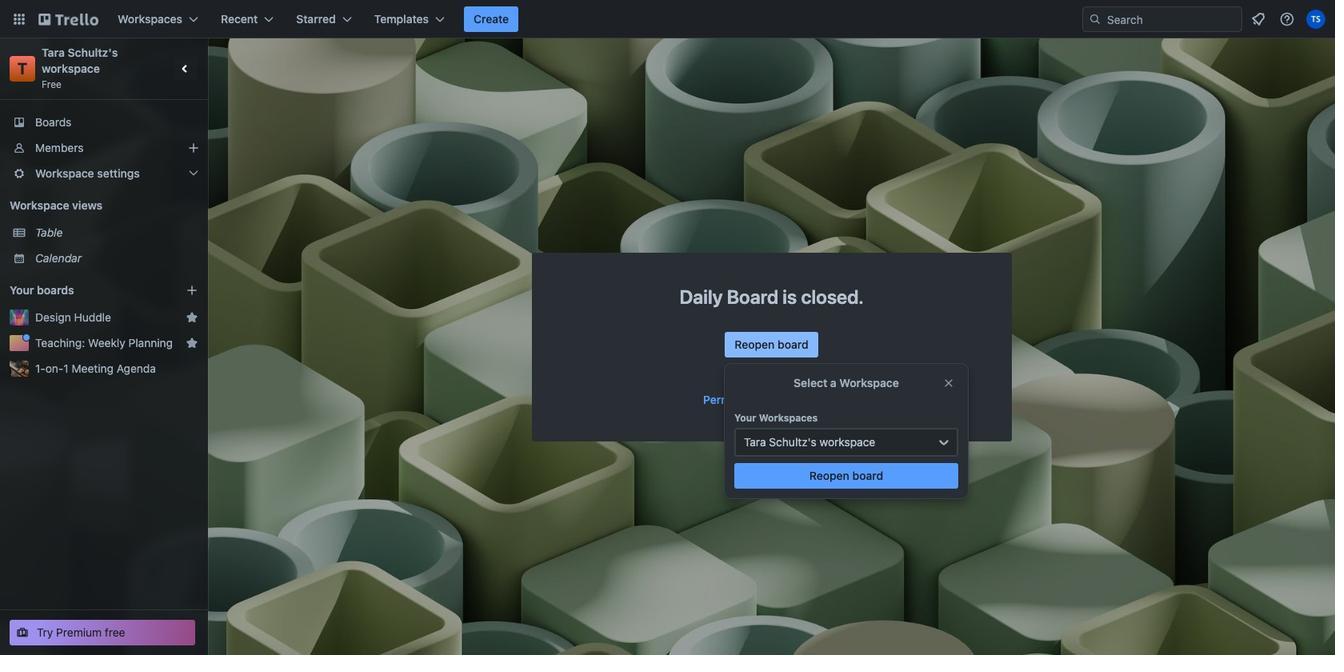 Task type: describe. For each thing, give the bounding box(es) containing it.
2 vertical spatial workspace
[[839, 376, 899, 390]]

tara schultz's workspace
[[744, 435, 875, 449]]

schultz's for tara schultz's workspace free
[[68, 46, 118, 59]]

your boards
[[10, 283, 74, 297]]

Search field
[[1102, 7, 1242, 31]]

huddle
[[74, 310, 111, 324]]

select a workspace
[[794, 376, 899, 390]]

delete
[[773, 393, 806, 407]]

views
[[72, 198, 102, 212]]

design huddle button
[[35, 310, 179, 326]]

0 vertical spatial board
[[778, 338, 809, 352]]

boards
[[37, 283, 74, 297]]

schultz's for tara schultz's workspace
[[769, 435, 817, 449]]

2 vertical spatial board
[[853, 469, 883, 482]]

recent button
[[211, 6, 283, 32]]

design huddle
[[35, 310, 111, 324]]

1 horizontal spatial reopen
[[810, 469, 850, 482]]

t
[[17, 59, 27, 78]]

settings
[[97, 166, 140, 180]]

workspace for tara schultz's workspace free
[[42, 62, 100, 75]]

tara schultz's workspace link
[[42, 46, 121, 75]]

teaching:
[[35, 336, 85, 350]]

workspace settings
[[35, 166, 140, 180]]

try
[[37, 626, 53, 639]]

board
[[727, 285, 779, 308]]

1 vertical spatial reopen board button
[[734, 463, 958, 489]]

is
[[783, 285, 797, 308]]

closed.
[[801, 285, 864, 308]]

tara schultz (taraschultz7) image
[[1306, 10, 1326, 29]]

a
[[830, 376, 837, 390]]

0 horizontal spatial reopen
[[735, 338, 775, 352]]

design
[[35, 310, 71, 324]]

daily board is closed.
[[680, 285, 864, 308]]

permanently delete board
[[703, 393, 840, 407]]

primary element
[[0, 0, 1335, 38]]

daily
[[680, 285, 723, 308]]

planning
[[128, 336, 173, 350]]

tara for tara schultz's workspace free
[[42, 46, 65, 59]]

free
[[42, 78, 62, 90]]

back to home image
[[38, 6, 98, 32]]

workspace navigation collapse icon image
[[174, 58, 197, 80]]

your for your workspaces
[[734, 412, 756, 424]]

add board image
[[186, 284, 198, 297]]

workspaces button
[[108, 6, 208, 32]]

table link
[[35, 225, 198, 241]]



Task type: vqa. For each thing, say whether or not it's contained in the screenshot.
the Table
yes



Task type: locate. For each thing, give the bounding box(es) containing it.
0 vertical spatial tara
[[42, 46, 65, 59]]

0 notifications image
[[1249, 10, 1268, 29]]

reopen down tara schultz's workspace
[[810, 469, 850, 482]]

0 horizontal spatial your
[[10, 283, 34, 297]]

1 horizontal spatial tara
[[744, 435, 766, 449]]

workspace views
[[10, 198, 102, 212]]

weekly
[[88, 336, 125, 350]]

calendar
[[35, 251, 82, 265]]

workspace
[[42, 62, 100, 75], [820, 435, 875, 449]]

teaching: weekly planning
[[35, 336, 173, 350]]

table
[[35, 226, 63, 239]]

1 vertical spatial workspace
[[10, 198, 69, 212]]

permanently
[[703, 393, 770, 407]]

try premium free button
[[10, 620, 195, 646]]

starred icon image down add board image
[[186, 311, 198, 324]]

schultz's down back to home image
[[68, 46, 118, 59]]

1 vertical spatial schultz's
[[769, 435, 817, 449]]

boards
[[35, 115, 71, 129]]

workspaces inside popup button
[[118, 12, 182, 26]]

tara
[[42, 46, 65, 59], [744, 435, 766, 449]]

recent
[[221, 12, 258, 26]]

reopen board button down tara schultz's workspace
[[734, 463, 958, 489]]

board down a
[[809, 393, 840, 407]]

1 horizontal spatial your
[[734, 412, 756, 424]]

1 starred icon image from the top
[[186, 311, 198, 324]]

1 horizontal spatial schultz's
[[769, 435, 817, 449]]

workspace down select a workspace
[[820, 435, 875, 449]]

meeting
[[72, 362, 114, 375]]

0 horizontal spatial schultz's
[[68, 46, 118, 59]]

0 vertical spatial reopen board button
[[725, 332, 818, 358]]

workspace inside tara schultz's workspace free
[[42, 62, 100, 75]]

workspace for tara schultz's workspace
[[820, 435, 875, 449]]

try premium free
[[37, 626, 125, 639]]

0 vertical spatial your
[[10, 283, 34, 297]]

tara inside tara schultz's workspace free
[[42, 46, 65, 59]]

workspace down members
[[35, 166, 94, 180]]

1 vertical spatial workspace
[[820, 435, 875, 449]]

your workspaces
[[734, 412, 818, 424]]

your
[[10, 283, 34, 297], [734, 412, 756, 424]]

search image
[[1089, 13, 1102, 26]]

starred icon image for design huddle
[[186, 311, 198, 324]]

1 vertical spatial reopen board
[[810, 469, 883, 482]]

board inside button
[[809, 393, 840, 407]]

reopen
[[735, 338, 775, 352], [810, 469, 850, 482]]

1 vertical spatial starred icon image
[[186, 337, 198, 350]]

0 vertical spatial reopen
[[735, 338, 775, 352]]

boards link
[[0, 110, 208, 135]]

reopen board
[[735, 338, 809, 352], [810, 469, 883, 482]]

create button
[[464, 6, 519, 32]]

workspace for workspace settings
[[35, 166, 94, 180]]

0 vertical spatial starred icon image
[[186, 311, 198, 324]]

1 vertical spatial reopen
[[810, 469, 850, 482]]

starred icon image for teaching: weekly planning
[[186, 337, 198, 350]]

your boards with 3 items element
[[10, 281, 162, 300]]

0 vertical spatial schultz's
[[68, 46, 118, 59]]

0 horizontal spatial board
[[778, 338, 809, 352]]

1
[[64, 362, 69, 375]]

reopen down board
[[735, 338, 775, 352]]

starred button
[[287, 6, 361, 32]]

open information menu image
[[1279, 11, 1295, 27]]

board up select
[[778, 338, 809, 352]]

1 horizontal spatial reopen board
[[810, 469, 883, 482]]

reopen board button
[[725, 332, 818, 358], [734, 463, 958, 489]]

workspace up table
[[10, 198, 69, 212]]

close popover image
[[942, 377, 955, 390]]

on-
[[45, 362, 64, 375]]

0 vertical spatial workspace
[[35, 166, 94, 180]]

1 horizontal spatial workspace
[[820, 435, 875, 449]]

starred
[[296, 12, 336, 26]]

reopen board down daily board is closed.
[[735, 338, 809, 352]]

1-
[[35, 362, 45, 375]]

1-on-1 meeting agenda link
[[35, 361, 198, 377]]

2 starred icon image from the top
[[186, 337, 198, 350]]

1 vertical spatial your
[[734, 412, 756, 424]]

1 vertical spatial workspaces
[[759, 412, 818, 424]]

tara schultz's workspace free
[[42, 46, 121, 90]]

schultz's inside tara schultz's workspace free
[[68, 46, 118, 59]]

workspace for workspace views
[[10, 198, 69, 212]]

0 vertical spatial reopen board
[[735, 338, 809, 352]]

1-on-1 meeting agenda
[[35, 362, 156, 375]]

board down tara schultz's workspace
[[853, 469, 883, 482]]

workspaces down delete
[[759, 412, 818, 424]]

create
[[474, 12, 509, 26]]

workspaces up "workspace navigation collapse icon"
[[118, 12, 182, 26]]

1 vertical spatial tara
[[744, 435, 766, 449]]

0 horizontal spatial reopen board
[[735, 338, 809, 352]]

workspace settings button
[[0, 161, 208, 186]]

permanently delete board button
[[703, 392, 840, 408]]

schultz's down your workspaces
[[769, 435, 817, 449]]

your for your boards
[[10, 283, 34, 297]]

tara for tara schultz's workspace
[[744, 435, 766, 449]]

reopen board button down daily board is closed.
[[725, 332, 818, 358]]

agenda
[[117, 362, 156, 375]]

your left boards
[[10, 283, 34, 297]]

templates
[[374, 12, 429, 26]]

templates button
[[365, 6, 454, 32]]

select
[[794, 376, 828, 390]]

teaching: weekly planning button
[[35, 335, 179, 351]]

1 horizontal spatial board
[[809, 393, 840, 407]]

calendar link
[[35, 250, 198, 266]]

schultz's
[[68, 46, 118, 59], [769, 435, 817, 449]]

tara down your workspaces
[[744, 435, 766, 449]]

workspace
[[35, 166, 94, 180], [10, 198, 69, 212], [839, 376, 899, 390]]

2 horizontal spatial board
[[853, 469, 883, 482]]

1 horizontal spatial workspaces
[[759, 412, 818, 424]]

0 horizontal spatial tara
[[42, 46, 65, 59]]

free
[[105, 626, 125, 639]]

0 vertical spatial workspace
[[42, 62, 100, 75]]

0 horizontal spatial workspace
[[42, 62, 100, 75]]

1 vertical spatial board
[[809, 393, 840, 407]]

reopen board down tara schultz's workspace
[[810, 469, 883, 482]]

your down permanently
[[734, 412, 756, 424]]

members link
[[0, 135, 208, 161]]

t link
[[10, 56, 35, 82]]

0 vertical spatial workspaces
[[118, 12, 182, 26]]

premium
[[56, 626, 102, 639]]

workspace up the free
[[42, 62, 100, 75]]

starred icon image right planning
[[186, 337, 198, 350]]

board
[[778, 338, 809, 352], [809, 393, 840, 407], [853, 469, 883, 482]]

starred icon image
[[186, 311, 198, 324], [186, 337, 198, 350]]

workspace inside 'popup button'
[[35, 166, 94, 180]]

members
[[35, 141, 84, 154]]

workspaces
[[118, 12, 182, 26], [759, 412, 818, 424]]

0 horizontal spatial workspaces
[[118, 12, 182, 26]]

tara up the free
[[42, 46, 65, 59]]

workspace right a
[[839, 376, 899, 390]]



